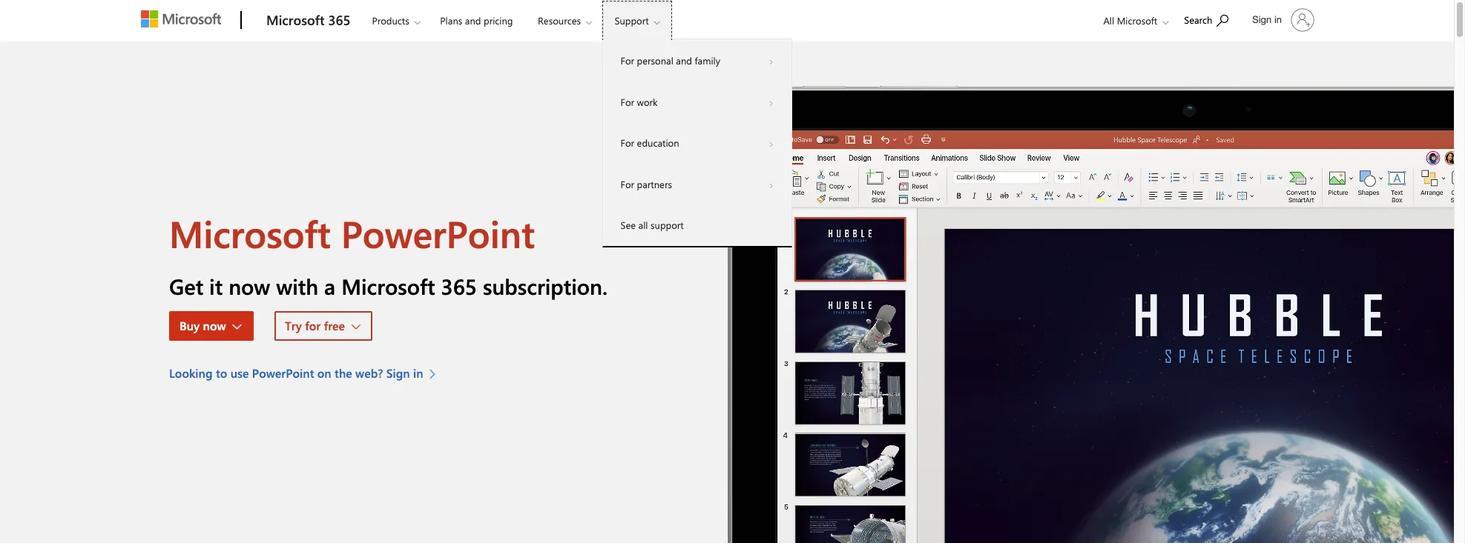 Task type: describe. For each thing, give the bounding box(es) containing it.
free
[[324, 318, 345, 334]]

it
[[209, 272, 223, 301]]

1 horizontal spatial in
[[1275, 14, 1282, 25]]

pricing
[[484, 14, 513, 27]]

plans and pricing
[[440, 14, 513, 27]]

with
[[276, 272, 318, 301]]

family
[[695, 54, 720, 67]]

microsoft 365
[[266, 11, 351, 29]]

support
[[651, 219, 684, 231]]

Search search field
[[1177, 2, 1244, 36]]

for for for education
[[621, 137, 634, 149]]

web?
[[355, 366, 383, 381]]

resources button
[[525, 1, 604, 40]]

1 vertical spatial powerpoint
[[252, 366, 314, 381]]

plans
[[440, 14, 462, 27]]

buy
[[180, 318, 200, 334]]

microsoft 365 link
[[259, 1, 358, 41]]

sign in
[[1253, 14, 1282, 25]]

for partners button
[[603, 164, 791, 205]]

for
[[305, 318, 321, 334]]

1 horizontal spatial now
[[229, 272, 270, 301]]

search button
[[1178, 2, 1235, 36]]

buy now
[[180, 318, 226, 334]]

0 vertical spatial sign
[[1253, 14, 1272, 25]]

try
[[285, 318, 302, 334]]

a
[[324, 272, 336, 301]]

personal
[[637, 54, 674, 67]]

resources
[[538, 14, 581, 27]]

support button
[[602, 1, 672, 40]]

search
[[1184, 13, 1213, 26]]

for personal and family button
[[603, 40, 791, 81]]

all
[[639, 219, 648, 231]]

for work button
[[603, 81, 791, 122]]

0 horizontal spatial 365
[[328, 11, 351, 29]]

use
[[230, 366, 249, 381]]

support
[[615, 14, 649, 27]]

looking to use powerpoint on the web? sign in
[[169, 366, 423, 381]]



Task type: vqa. For each thing, say whether or not it's contained in the screenshot.
use
yes



Task type: locate. For each thing, give the bounding box(es) containing it.
see all support link
[[603, 205, 791, 246]]

all microsoft
[[1104, 14, 1158, 27]]

partners
[[637, 178, 672, 190]]

sign in link
[[1244, 2, 1321, 38]]

microsoft image
[[141, 10, 221, 27]]

plans and pricing link
[[434, 1, 520, 36]]

see all support
[[621, 219, 684, 231]]

education
[[637, 137, 679, 149]]

1 horizontal spatial sign
[[1253, 14, 1272, 25]]

0 vertical spatial now
[[229, 272, 270, 301]]

0 vertical spatial in
[[1275, 14, 1282, 25]]

powerpoint left on
[[252, 366, 314, 381]]

on
[[317, 366, 331, 381]]

for work
[[621, 95, 658, 108]]

1 horizontal spatial powerpoint
[[341, 209, 535, 258]]

for inside for partners dropdown button
[[621, 178, 634, 190]]

for inside for work dropdown button
[[621, 95, 634, 108]]

0 vertical spatial 365
[[328, 11, 351, 29]]

the
[[335, 366, 352, 381]]

now right it
[[229, 272, 270, 301]]

2 for from the top
[[621, 95, 634, 108]]

0 horizontal spatial powerpoint
[[252, 366, 314, 381]]

1 vertical spatial and
[[676, 54, 692, 67]]

4 for from the top
[[621, 178, 634, 190]]

0 horizontal spatial sign
[[386, 366, 410, 381]]

try for free button
[[274, 312, 373, 341]]

get
[[169, 272, 203, 301]]

get it now with a microsoft 365 subscription.
[[169, 272, 608, 301]]

for inside for personal and family dropdown button
[[621, 54, 634, 67]]

in
[[1275, 14, 1282, 25], [413, 366, 423, 381]]

1 vertical spatial now
[[203, 318, 226, 334]]

powerpoint
[[341, 209, 535, 258], [252, 366, 314, 381]]

for personal and family
[[621, 54, 720, 67]]

for for for partners
[[621, 178, 634, 190]]

subscription.
[[483, 272, 608, 301]]

sign
[[1253, 14, 1272, 25], [386, 366, 410, 381]]

1 horizontal spatial and
[[676, 54, 692, 67]]

1 vertical spatial sign
[[386, 366, 410, 381]]

microsoft powerpoint
[[169, 209, 535, 258]]

for for for work
[[621, 95, 634, 108]]

looking
[[169, 366, 213, 381]]

for for for personal and family
[[621, 54, 634, 67]]

0 horizontal spatial in
[[413, 366, 423, 381]]

for education
[[621, 137, 679, 149]]

sign right web?
[[386, 366, 410, 381]]

in right search search field
[[1275, 14, 1282, 25]]

microsoft
[[266, 11, 325, 29], [1117, 14, 1158, 27], [169, 209, 331, 258], [341, 272, 435, 301]]

and right plans
[[465, 14, 481, 27]]

and left family
[[676, 54, 692, 67]]

for education button
[[603, 122, 791, 164]]

microsoft inside dropdown button
[[1117, 14, 1158, 27]]

in right web?
[[413, 366, 423, 381]]

1 for from the top
[[621, 54, 634, 67]]

try for free
[[285, 318, 345, 334]]

1 horizontal spatial 365
[[441, 272, 477, 301]]

now inside buy now dropdown button
[[203, 318, 226, 334]]

for left work
[[621, 95, 634, 108]]

for inside for education dropdown button
[[621, 137, 634, 149]]

sign right search search field
[[1253, 14, 1272, 25]]

and
[[465, 14, 481, 27], [676, 54, 692, 67]]

for left partners
[[621, 178, 634, 190]]

1 vertical spatial 365
[[441, 272, 477, 301]]

powerpoint up get it now with a microsoft 365 subscription.
[[341, 209, 535, 258]]

now
[[229, 272, 270, 301], [203, 318, 226, 334]]

0 vertical spatial and
[[465, 14, 481, 27]]

looking to use powerpoint on the web? sign in link
[[169, 365, 443, 383]]

products
[[372, 14, 409, 27]]

1 vertical spatial in
[[413, 366, 423, 381]]

all
[[1104, 14, 1115, 27]]

and inside plans and pricing 'link'
[[465, 14, 481, 27]]

device screen showing a presentation open in powerpoint image
[[727, 42, 1454, 544]]

for left personal
[[621, 54, 634, 67]]

for
[[621, 54, 634, 67], [621, 95, 634, 108], [621, 137, 634, 149], [621, 178, 634, 190]]

now right buy
[[203, 318, 226, 334]]

work
[[637, 95, 658, 108]]

for partners
[[621, 178, 672, 190]]

0 vertical spatial powerpoint
[[341, 209, 535, 258]]

products button
[[359, 1, 432, 40]]

for left education
[[621, 137, 634, 149]]

365
[[328, 11, 351, 29], [441, 272, 477, 301]]

and inside for personal and family dropdown button
[[676, 54, 692, 67]]

see
[[621, 219, 636, 231]]

buy now button
[[169, 312, 253, 341]]

0 horizontal spatial now
[[203, 318, 226, 334]]

to
[[216, 366, 227, 381]]

all microsoft button
[[1092, 1, 1176, 40]]

0 horizontal spatial and
[[465, 14, 481, 27]]

3 for from the top
[[621, 137, 634, 149]]



